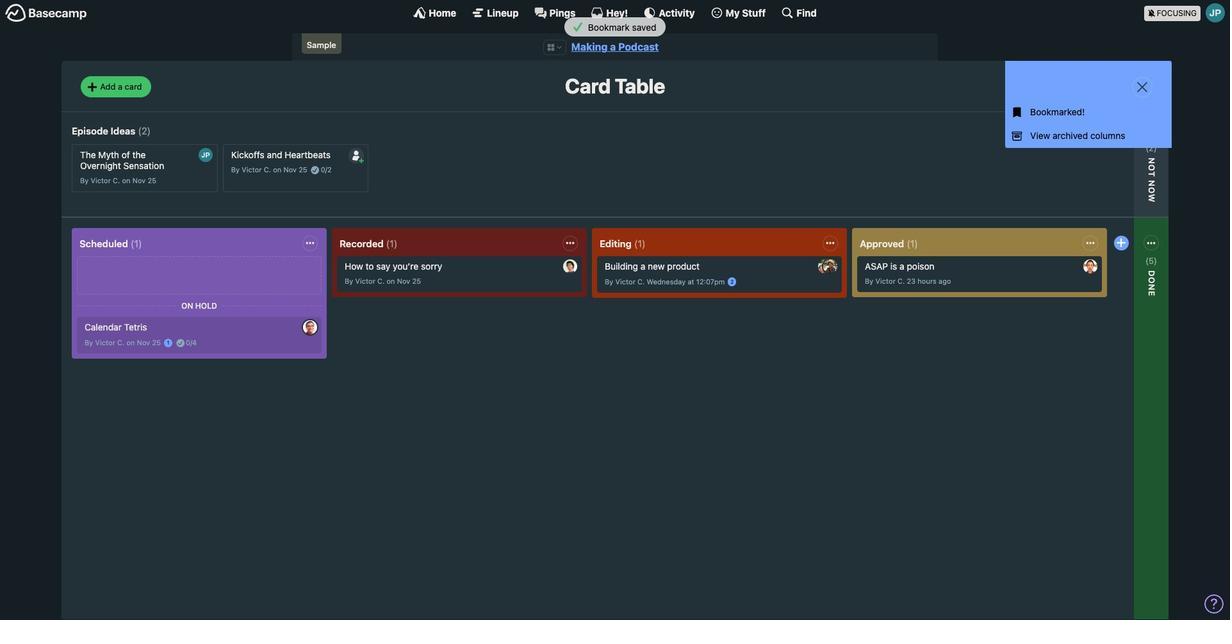 Task type: describe. For each thing, give the bounding box(es) containing it.
stuff
[[742, 7, 766, 18]]

o for (2)
[[1147, 164, 1157, 171]]

nicole katz image
[[1085, 121, 1103, 139]]

bookmark saved alert
[[0, 17, 1230, 37]]

heartbeats
[[285, 149, 331, 160]]

how
[[345, 261, 363, 272]]

n
[[1147, 157, 1157, 164]]

hey! button
[[591, 6, 628, 19]]

1
[[167, 340, 169, 346]]

my stuff button
[[710, 6, 766, 19]]

approved link
[[860, 238, 904, 249]]

victor inside building a new product by victor c. wednesday at 12:07pm 2
[[615, 277, 635, 286]]

recorded link
[[340, 238, 384, 249]]

wednesday
[[647, 277, 686, 286]]

2 n from the top
[[1147, 284, 1157, 291]]

n o t n o w
[[1147, 157, 1157, 203]]

a for making
[[610, 41, 616, 53]]

saved
[[632, 22, 656, 32]]

c. inside asap is a poison by victor c. 23 hours ago
[[898, 277, 905, 285]]

pings button
[[534, 6, 576, 19]]

bookmark
[[588, 22, 630, 32]]

(1) for recorded (1)
[[386, 238, 397, 249]]

sample
[[307, 40, 336, 50]]

the myth of the overnight sensation by victor c. on nov 25
[[80, 149, 164, 185]]

23
[[907, 277, 916, 285]]

steve marsh image
[[303, 321, 317, 335]]

podcast
[[618, 41, 659, 53]]

to
[[366, 261, 374, 272]]

episode ideas link
[[72, 125, 135, 136]]

switch accounts image
[[5, 3, 87, 23]]

editing link
[[600, 238, 632, 249]]

home link
[[413, 6, 456, 19]]

the
[[80, 149, 96, 160]]

poison
[[907, 261, 934, 272]]

sorry
[[421, 261, 442, 272]]

victor inside the myth of the overnight sensation by victor c. on nov 25
[[91, 176, 111, 185]]

james peterson image inside focusing popup button
[[1206, 3, 1225, 22]]

on down and
[[273, 166, 281, 174]]

the
[[132, 149, 146, 160]]

23 hours ago element
[[907, 277, 951, 285]]

hey!
[[606, 7, 628, 18]]

approved (1)
[[860, 238, 918, 249]]

episode ideas (2)
[[72, 125, 151, 136]]

view archived columns
[[1030, 130, 1125, 141]]

episode
[[72, 125, 108, 136]]

bookmarked! link
[[1005, 101, 1172, 124]]

jared davis image
[[563, 260, 577, 274]]

say
[[376, 261, 390, 272]]

lineup
[[487, 7, 519, 18]]

bookmark saved
[[586, 22, 656, 32]]

new
[[648, 261, 665, 272]]

a inside asap is a poison by victor c. 23 hours ago
[[900, 261, 904, 272]]

on nov 25 element down kickoffs and heartbeats
[[273, 166, 307, 174]]

asap
[[865, 261, 888, 272]]

recorded (1)
[[340, 238, 397, 249]]

scheduled link
[[79, 238, 128, 249]]

activity
[[659, 7, 695, 18]]

victor inside how to say you're sorry by victor c. on nov 25
[[355, 277, 375, 285]]

by inside the myth of the overnight sensation by victor c. on nov 25
[[80, 176, 89, 185]]

nov inside the myth of the overnight sensation by victor c. on nov 25
[[132, 176, 146, 185]]

building
[[605, 261, 638, 272]]

focusing
[[1157, 8, 1197, 18]]

1 n from the top
[[1147, 180, 1157, 187]]

making
[[571, 41, 608, 53]]

pings
[[549, 7, 576, 18]]

card
[[565, 74, 611, 98]]

on hold
[[181, 301, 217, 311]]

by inside asap is a poison by victor c. 23 hours ago
[[865, 277, 873, 285]]

kickoffs
[[231, 149, 264, 160]]

columns
[[1090, 130, 1125, 141]]

table
[[615, 74, 665, 98]]

add a card link
[[81, 76, 151, 97]]

c. down and
[[264, 166, 271, 174]]

0/2
[[321, 166, 332, 174]]

and
[[267, 149, 282, 160]]

ago
[[939, 277, 951, 285]]

c. inside building a new product by victor c. wednesday at 12:07pm 2
[[637, 277, 645, 286]]

on nov 25 element down you're on the left top
[[387, 277, 421, 285]]

add
[[100, 81, 116, 92]]



Task type: vqa. For each thing, say whether or not it's contained in the screenshot.
JAMES PETERSON image to the bottom
yes



Task type: locate. For each thing, give the bounding box(es) containing it.
victor cooper image
[[1049, 121, 1067, 139]]

(1) for approved (1)
[[907, 238, 918, 249]]

1 vertical spatial (2)
[[1146, 143, 1157, 153]]

myth
[[98, 149, 119, 160]]

of
[[122, 149, 130, 160]]

wednesday at 12:07pm element
[[647, 277, 725, 286]]

jennifer young image
[[818, 260, 832, 274]]

on down sensation
[[122, 176, 130, 185]]

on inside how to say you're sorry by victor c. on nov 25
[[387, 277, 395, 285]]

n
[[1147, 180, 1157, 187], [1147, 284, 1157, 291]]

recorded
[[340, 238, 384, 249]]

lineup link
[[472, 6, 519, 19]]

by victor c. on nov 25
[[231, 166, 307, 174]]

nov
[[283, 166, 297, 174], [132, 176, 146, 185], [397, 277, 410, 285], [137, 338, 150, 347]]

editing
[[600, 238, 632, 249]]

t
[[1147, 171, 1157, 177]]

nov down you're on the left top
[[397, 277, 410, 285]]

12:07pm
[[696, 277, 725, 286]]

(1) up say
[[386, 238, 397, 249]]

0/4
[[186, 338, 197, 347]]

nov down tetris
[[137, 338, 150, 347]]

approved
[[860, 238, 904, 249]]

watching:
[[1008, 124, 1047, 135]]

bookmarked!
[[1030, 107, 1085, 117]]

a
[[610, 41, 616, 53], [118, 81, 122, 92], [640, 261, 645, 272], [900, 261, 904, 272]]

(1)
[[131, 238, 142, 249], [386, 238, 397, 249], [634, 238, 646, 249], [907, 238, 918, 249]]

my
[[726, 7, 740, 18]]

archived
[[1053, 130, 1088, 141]]

(1) up poison
[[907, 238, 918, 249]]

by down kickoffs
[[231, 166, 240, 174]]

4 (1) from the left
[[907, 238, 918, 249]]

nov down kickoffs and heartbeats
[[283, 166, 297, 174]]

(1) for scheduled (1)
[[131, 238, 142, 249]]

victor down is
[[875, 277, 896, 285]]

a for add
[[118, 81, 122, 92]]

on nov 25 element
[[273, 166, 307, 174], [122, 176, 156, 185], [387, 277, 421, 285], [127, 338, 161, 347]]

1 vertical spatial james peterson image
[[198, 148, 213, 162]]

(2) right ideas
[[138, 125, 151, 136]]

0 horizontal spatial (2)
[[138, 125, 151, 136]]

n down t
[[1147, 180, 1157, 187]]

making a podcast
[[571, 41, 659, 53]]

josh fiske image
[[1067, 121, 1085, 139]]

victor
[[242, 166, 262, 174], [91, 176, 111, 185], [355, 277, 375, 285], [875, 277, 896, 285], [615, 277, 635, 286], [95, 338, 115, 347]]

(1) right editing
[[634, 238, 646, 249]]

c. down building
[[637, 277, 645, 286]]

on
[[181, 301, 193, 311]]

e
[[1147, 291, 1157, 297]]

a down bookmark saved alert
[[610, 41, 616, 53]]

1 horizontal spatial james peterson image
[[1206, 3, 1225, 22]]

o
[[1147, 164, 1157, 171], [1147, 187, 1157, 194], [1147, 277, 1157, 284]]

25 down heartbeats
[[299, 166, 307, 174]]

a left new
[[640, 261, 645, 272]]

o for (5)
[[1147, 277, 1157, 284]]

w
[[1147, 194, 1157, 203]]

c. inside how to say you're sorry by victor c. on nov 25
[[377, 277, 385, 285]]

victor down calendar at bottom left
[[95, 338, 115, 347]]

None submit
[[348, 148, 364, 163], [1066, 164, 1156, 180], [1066, 276, 1156, 292], [348, 148, 364, 163], [1066, 164, 1156, 180], [1066, 276, 1156, 292]]

victor down overnight on the top left of the page
[[91, 176, 111, 185]]

sample element
[[302, 33, 341, 54]]

by inside building a new product by victor c. wednesday at 12:07pm 2
[[605, 277, 613, 286]]

focusing button
[[1144, 0, 1230, 25]]

making a podcast link
[[571, 41, 659, 53]]

1 vertical spatial n
[[1147, 284, 1157, 291]]

asap is a poison by victor c. 23 hours ago
[[865, 261, 951, 285]]

(1) right 'scheduled'
[[131, 238, 142, 249]]

on down tetris
[[127, 338, 135, 347]]

view
[[1030, 130, 1050, 141]]

a inside building a new product by victor c. wednesday at 12:07pm 2
[[640, 261, 645, 272]]

by down overnight on the top left of the page
[[80, 176, 89, 185]]

victor down to
[[355, 277, 375, 285]]

is
[[890, 261, 897, 272]]

a for building
[[640, 261, 645, 272]]

james peterson image
[[1206, 3, 1225, 22], [198, 148, 213, 162]]

my stuff
[[726, 7, 766, 18]]

activity link
[[643, 6, 695, 19]]

3 (1) from the left
[[634, 238, 646, 249]]

o down t
[[1147, 187, 1157, 194]]

breadcrumb element
[[292, 33, 938, 61]]

25 down you're on the left top
[[412, 277, 421, 285]]

overnight
[[80, 160, 121, 171]]

scheduled (1)
[[79, 238, 142, 249]]

1 horizontal spatial (2)
[[1146, 143, 1157, 153]]

editing (1)
[[600, 238, 646, 249]]

by
[[231, 166, 240, 174], [80, 176, 89, 185], [345, 277, 353, 285], [865, 277, 873, 285], [605, 277, 613, 286], [85, 338, 93, 347]]

1 (1) from the left
[[131, 238, 142, 249]]

on inside the myth of the overnight sensation by victor c. on nov 25
[[122, 176, 130, 185]]

n down d
[[1147, 284, 1157, 291]]

2 vertical spatial o
[[1147, 277, 1157, 284]]

james peterson image right focusing
[[1206, 3, 1225, 22]]

a right is
[[900, 261, 904, 272]]

25 left 1
[[152, 338, 161, 347]]

(1) for editing (1)
[[634, 238, 646, 249]]

d o n e
[[1147, 270, 1157, 297]]

o up e
[[1147, 277, 1157, 284]]

james peterson image left kickoffs
[[198, 148, 213, 162]]

victor inside asap is a poison by victor c. 23 hours ago
[[875, 277, 896, 285]]

annie bryan image
[[1083, 260, 1097, 274]]

(5)
[[1146, 255, 1157, 266]]

by down the asap
[[865, 277, 873, 285]]

by inside how to say you're sorry by victor c. on nov 25
[[345, 277, 353, 285]]

25 inside how to say you're sorry by victor c. on nov 25
[[412, 277, 421, 285]]

25 inside the myth of the overnight sensation by victor c. on nov 25
[[148, 176, 156, 185]]

on
[[273, 166, 281, 174], [122, 176, 130, 185], [387, 277, 395, 285], [127, 338, 135, 347]]

calendar
[[85, 322, 122, 333]]

o up w
[[1147, 164, 1157, 171]]

by down calendar at bottom left
[[85, 338, 93, 347]]

a right add
[[118, 81, 122, 92]]

1 vertical spatial o
[[1147, 187, 1157, 194]]

2
[[730, 279, 734, 285]]

building a new product by victor c. wednesday at 12:07pm 2
[[605, 261, 734, 286]]

0 vertical spatial (2)
[[138, 125, 151, 136]]

product
[[667, 261, 700, 272]]

on nov 25 element down tetris
[[127, 338, 161, 347]]

tetris
[[124, 322, 147, 333]]

scheduled
[[79, 238, 128, 249]]

calendar tetris
[[85, 322, 147, 333]]

(2) up 'n'
[[1146, 143, 1157, 153]]

sensation
[[123, 160, 164, 171]]

card
[[125, 81, 142, 92]]

at
[[688, 277, 694, 286]]

d
[[1147, 270, 1157, 277]]

25 down sensation
[[148, 176, 156, 185]]

kickoffs and heartbeats
[[231, 149, 331, 160]]

view archived columns link
[[1005, 124, 1172, 148]]

nov inside how to say you're sorry by victor c. on nov 25
[[397, 277, 410, 285]]

c. left 23
[[898, 277, 905, 285]]

victor down kickoffs
[[242, 166, 262, 174]]

find
[[797, 7, 817, 18]]

c. down overnight on the top left of the page
[[113, 176, 120, 185]]

0 horizontal spatial james peterson image
[[198, 148, 213, 162]]

1 o from the top
[[1147, 164, 1157, 171]]

0 vertical spatial james peterson image
[[1206, 3, 1225, 22]]

add a card
[[100, 81, 142, 92]]

0 vertical spatial n
[[1147, 180, 1157, 187]]

main element
[[0, 0, 1230, 25]]

c.
[[264, 166, 271, 174], [113, 176, 120, 185], [377, 277, 385, 285], [898, 277, 905, 285], [637, 277, 645, 286], [117, 338, 124, 347]]

nov down sensation
[[132, 176, 146, 185]]

c. inside the myth of the overnight sensation by victor c. on nov 25
[[113, 176, 120, 185]]

2 (1) from the left
[[386, 238, 397, 249]]

by down building
[[605, 277, 613, 286]]

on down say
[[387, 277, 395, 285]]

3 o from the top
[[1147, 277, 1157, 284]]

hold
[[195, 301, 217, 311]]

nicole katz image
[[823, 260, 837, 274]]

25
[[299, 166, 307, 174], [148, 176, 156, 185], [412, 277, 421, 285], [152, 338, 161, 347]]

how to say you're sorry by victor c. on nov 25
[[345, 261, 442, 285]]

ideas
[[111, 125, 135, 136]]

2 o from the top
[[1147, 187, 1157, 194]]

by down the how
[[345, 277, 353, 285]]

c. down say
[[377, 277, 385, 285]]

by victor c. on nov 25 1
[[85, 338, 169, 347]]

victor down building
[[615, 277, 635, 286]]

0 vertical spatial o
[[1147, 164, 1157, 171]]

c. down calendar tetris
[[117, 338, 124, 347]]

home
[[429, 7, 456, 18]]

hours
[[918, 277, 937, 285]]

card table
[[565, 74, 665, 98]]

on nov 25 element down sensation
[[122, 176, 156, 185]]



